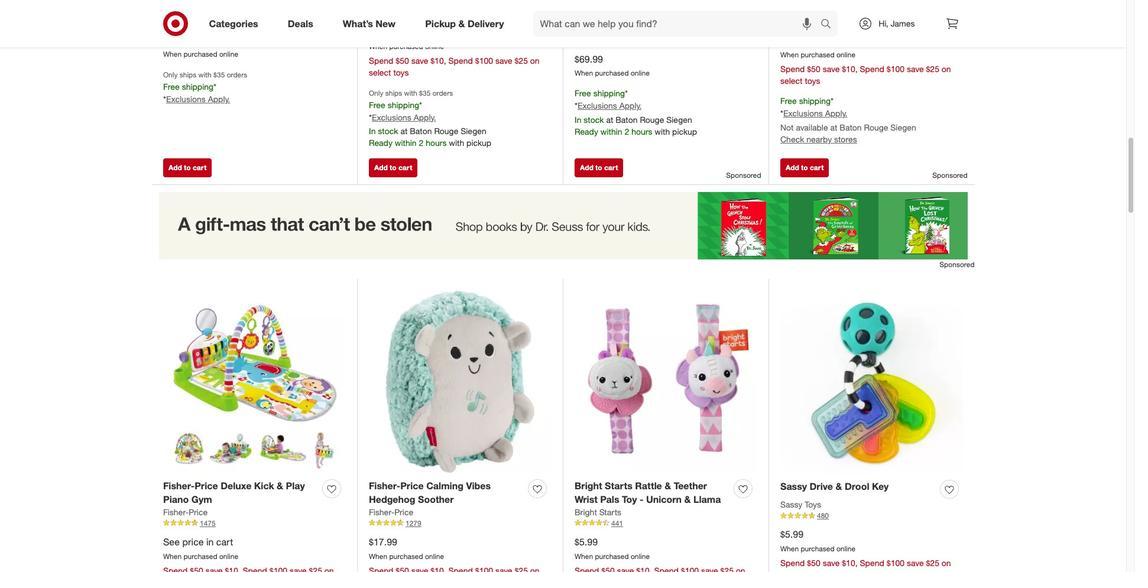 Task type: locate. For each thing, give the bounding box(es) containing it.
0 vertical spatial stock
[[584, 115, 604, 125]]

0 horizontal spatial in
[[369, 126, 376, 136]]

purchased inside $5.99 when purchased online spend $50 save $10, spend $100 save $25 on select toys
[[801, 545, 835, 554]]

online for $5.99 when purchased online spend $50 save $10, spend $100 save $25 on select toys
[[837, 545, 856, 554]]

sassy
[[781, 481, 807, 493], [781, 500, 803, 510]]

add to cart for $10.00
[[169, 163, 207, 172]]

fisher-price deluxe kick & play piano gym
[[163, 480, 305, 506]]

2 horizontal spatial at
[[831, 122, 838, 133]]

online down the 480 link
[[837, 545, 856, 554]]

on inside $5.99 when purchased online spend $50 save $10, spend $100 save $25 on select toys
[[942, 558, 952, 568]]

$50 down $14.99
[[808, 64, 821, 74]]

0 vertical spatial only
[[163, 71, 178, 79]]

add to cart button for $10.00
[[163, 159, 212, 177]]

2 inside only ships with $35 orders free shipping * * exclusions apply. in stock at  baton rouge siegen ready within 2 hours with pickup
[[419, 138, 424, 148]]

& right drive
[[836, 481, 843, 493]]

purchased down price
[[184, 552, 217, 561]]

only inside the only ships with $35 orders free shipping * * exclusions apply.
[[163, 71, 178, 79]]

1 add to cart button from the left
[[163, 159, 212, 177]]

online for $17.99 when purchased online
[[425, 552, 444, 561]]

shipping inside free shipping * * exclusions apply. not available at baton rouge siegen check nearby stores
[[800, 96, 831, 106]]

sassy left toys
[[781, 500, 803, 510]]

sassy for sassy drive & drool key
[[781, 481, 807, 493]]

1 vertical spatial sassy
[[781, 500, 803, 510]]

add
[[169, 163, 182, 172], [374, 163, 388, 172], [580, 163, 594, 172], [786, 163, 800, 172]]

drive
[[810, 481, 834, 493]]

4 to from the left
[[802, 163, 808, 172]]

0 horizontal spatial stock
[[378, 126, 398, 136]]

0 horizontal spatial $5.99
[[575, 536, 598, 548]]

1 vertical spatial within
[[395, 138, 417, 148]]

$35 for $4.49
[[419, 88, 431, 97]]

rouge inside free shipping * * exclusions apply. in stock at  baton rouge siegen ready within 2 hours with pickup
[[640, 115, 664, 125]]

0 horizontal spatial $35
[[214, 71, 225, 79]]

baton inside only ships with $35 orders free shipping * * exclusions apply. in stock at  baton rouge siegen ready within 2 hours with pickup
[[410, 126, 432, 136]]

to for $69.99
[[596, 163, 603, 172]]

2
[[625, 127, 630, 137], [419, 138, 424, 148]]

$50 for $14.99
[[808, 64, 821, 74]]

purchased down $69.99 at the top right of the page
[[595, 69, 629, 78]]

0 horizontal spatial only
[[163, 71, 178, 79]]

sassy up sassy toys
[[781, 481, 807, 493]]

hi,
[[879, 18, 889, 28]]

hours inside only ships with $35 orders free shipping * * exclusions apply. in stock at  baton rouge siegen ready within 2 hours with pickup
[[426, 138, 447, 148]]

1 sassy from the top
[[781, 481, 807, 493]]

$50 inside "$4.49 when purchased online spend $50 save $10, spend $100 save $25 on select toys"
[[396, 55, 409, 65]]

$10, inside "$4.49 when purchased online spend $50 save $10, spend $100 save $25 on select toys"
[[431, 55, 446, 65]]

online inside "$4.49 when purchased online spend $50 save $10, spend $100 save $25 on select toys"
[[425, 42, 444, 51]]

hours
[[632, 127, 653, 137], [426, 138, 447, 148]]

1 horizontal spatial stock
[[584, 115, 604, 125]]

&
[[459, 17, 465, 29], [277, 480, 283, 492], [665, 480, 672, 492], [836, 481, 843, 493], [685, 494, 691, 506]]

$50 down what's new link
[[396, 55, 409, 65]]

sassy toys
[[781, 500, 822, 510]]

$5.99 for when purchased online
[[575, 536, 598, 548]]

rouge inside free shipping * * exclusions apply. not available at baton rouge siegen check nearby stores
[[865, 122, 889, 133]]

purchased for $4.49 when purchased online spend $50 save $10, spend $100 save $25 on select toys
[[390, 42, 423, 51]]

select for $14.99
[[781, 76, 803, 86]]

purchased inside $14.99 when purchased online spend $50 save $10, spend $100 save $25 on select toys
[[801, 51, 835, 59]]

$100 down delivery
[[475, 55, 493, 65]]

1 vertical spatial $35
[[419, 88, 431, 97]]

$10, down the search button
[[842, 64, 858, 74]]

when down bright starts "link"
[[575, 552, 593, 561]]

1 horizontal spatial at
[[607, 115, 614, 125]]

baton
[[616, 115, 638, 125], [840, 122, 862, 133], [410, 126, 432, 136]]

select inside $14.99 when purchased online spend $50 save $10, spend $100 save $25 on select toys
[[781, 76, 803, 86]]

unicorn
[[646, 494, 682, 506]]

to for $14.99
[[802, 163, 808, 172]]

$17.99
[[369, 536, 397, 548]]

0 vertical spatial $35
[[214, 71, 225, 79]]

1 vertical spatial starts
[[600, 507, 622, 517]]

select inside "$4.49 when purchased online spend $50 save $10, spend $100 save $25 on select toys"
[[369, 67, 391, 77]]

sponsored for $14.99
[[933, 171, 968, 180]]

ready inside free shipping * * exclusions apply. in stock at  baton rouge siegen ready within 2 hours with pickup
[[575, 127, 599, 137]]

$35 inside the only ships with $35 orders free shipping * * exclusions apply.
[[214, 71, 225, 79]]

when for $5.99 when purchased online
[[575, 552, 593, 561]]

graco link
[[575, 4, 598, 16]]

$50 inside $14.99 when purchased online spend $50 save $10, spend $100 save $25 on select toys
[[808, 64, 821, 74]]

$5.99 inside $5.99 when purchased online
[[575, 536, 598, 548]]

when inside the $69.99 when purchased online
[[575, 69, 593, 78]]

1 horizontal spatial pickup
[[673, 127, 697, 137]]

exclusions apply. button for $69.99
[[578, 100, 642, 112]]

$35 inside only ships with $35 orders free shipping * * exclusions apply. in stock at  baton rouge siegen ready within 2 hours with pickup
[[419, 88, 431, 97]]

shipping inside only ships with $35 orders free shipping * * exclusions apply. in stock at  baton rouge siegen ready within 2 hours with pickup
[[388, 100, 419, 110]]

3 add to cart button from the left
[[575, 159, 624, 177]]

orders down $10.00 when purchased online
[[227, 71, 247, 79]]

purchased
[[390, 42, 423, 51], [184, 50, 217, 59], [801, 51, 835, 59], [595, 69, 629, 78], [801, 545, 835, 554], [184, 552, 217, 561], [390, 552, 423, 561], [595, 552, 629, 561]]

online down the 1279 link
[[425, 552, 444, 561]]

fisher- up "piano" at left bottom
[[163, 480, 195, 492]]

graco
[[575, 5, 598, 15]]

orders
[[227, 71, 247, 79], [433, 88, 453, 97]]

when for $14.99 when purchased online spend $50 save $10, spend $100 save $25 on select toys
[[781, 51, 799, 59]]

ships for $4.49
[[386, 88, 402, 97]]

toys inside $14.99 when purchased online spend $50 save $10, spend $100 save $25 on select toys
[[805, 76, 821, 86]]

add to cart button for $4.49
[[369, 159, 418, 177]]

starts for bright starts rattle & teether wrist pals toy - unicorn & llama
[[605, 480, 633, 492]]

in
[[575, 115, 582, 125], [369, 126, 376, 136]]

shipping
[[182, 82, 214, 92], [594, 88, 625, 98], [800, 96, 831, 106], [388, 100, 419, 110]]

fisher- up "hedgehog" on the left bottom
[[369, 480, 401, 492]]

2 horizontal spatial fisher-price link
[[781, 5, 825, 17]]

1475
[[200, 519, 216, 528]]

online for $5.99 when purchased online
[[631, 552, 650, 561]]

starts
[[605, 480, 633, 492], [600, 507, 622, 517]]

toys down 480
[[805, 570, 821, 573]]

0 vertical spatial pickup
[[673, 127, 697, 137]]

siegen inside free shipping * * exclusions apply. in stock at  baton rouge siegen ready within 2 hours with pickup
[[667, 115, 693, 125]]

bright starts rattle & teether wrist pals toy - unicorn & llama image
[[575, 291, 757, 473], [575, 291, 757, 473]]

island
[[188, 5, 210, 15]]

free inside free shipping * * exclusions apply. in stock at  baton rouge siegen ready within 2 hours with pickup
[[575, 88, 591, 98]]

purchased inside the $69.99 when purchased online
[[595, 69, 629, 78]]

starts up pals
[[605, 480, 633, 492]]

online for $69.99 when purchased online
[[631, 69, 650, 78]]

pickup & delivery link
[[415, 11, 519, 37]]

online inside $10.00 when purchased online
[[219, 50, 238, 59]]

1 horizontal spatial hours
[[632, 127, 653, 137]]

$100 down hi, james
[[887, 64, 905, 74]]

0 horizontal spatial 2
[[419, 138, 424, 148]]

price inside 'fisher-price calming vibes hedgehog soother'
[[401, 480, 424, 492]]

purchased inside $5.99 when purchased online
[[595, 552, 629, 561]]

purchased down 480
[[801, 545, 835, 554]]

1 horizontal spatial fisher-price link
[[369, 507, 414, 519]]

when for $10.00 when purchased online
[[163, 50, 182, 59]]

purchased for $69.99 when purchased online
[[595, 69, 629, 78]]

1 horizontal spatial ready
[[575, 127, 599, 137]]

toys
[[805, 500, 822, 510]]

$5.99 inside $5.99 when purchased online spend $50 save $10, spend $100 save $25 on select toys
[[781, 529, 804, 541]]

spend down the sassy toys link
[[781, 558, 805, 568]]

on inside $14.99 when purchased online spend $50 save $10, spend $100 save $25 on select toys
[[942, 64, 952, 74]]

bright down wrist
[[575, 507, 597, 517]]

fisher- down "piano" at left bottom
[[163, 507, 189, 517]]

free inside free shipping * * exclusions apply. not available at baton rouge siegen check nearby stores
[[781, 96, 797, 106]]

add to cart
[[169, 163, 207, 172], [374, 163, 413, 172], [580, 163, 618, 172], [786, 163, 824, 172]]

2 to from the left
[[390, 163, 397, 172]]

$100 for $4.49
[[475, 55, 493, 65]]

fisher-price link down "piano" at left bottom
[[163, 507, 208, 519]]

add to cart button for $14.99
[[781, 159, 830, 177]]

3 add from the left
[[580, 163, 594, 172]]

2 inside free shipping * * exclusions apply. in stock at  baton rouge siegen ready within 2 hours with pickup
[[625, 127, 630, 137]]

what's new link
[[333, 11, 411, 37]]

0 vertical spatial hours
[[632, 127, 653, 137]]

0 vertical spatial bright
[[575, 480, 603, 492]]

to for $4.49
[[390, 163, 397, 172]]

orders for $10.00
[[227, 71, 247, 79]]

1 vertical spatial stock
[[378, 126, 398, 136]]

$100 inside $14.99 when purchased online spend $50 save $10, spend $100 save $25 on select toys
[[887, 64, 905, 74]]

$10, down pickup
[[431, 55, 446, 65]]

orders for $4.49
[[433, 88, 453, 97]]

1 bright from the top
[[575, 480, 603, 492]]

apply.
[[208, 94, 230, 104], [620, 101, 642, 111], [826, 108, 848, 118], [414, 112, 436, 122]]

toys inside $5.99 when purchased online spend $50 save $10, spend $100 save $25 on select toys
[[805, 570, 821, 573]]

0 horizontal spatial rouge
[[434, 126, 459, 136]]

when
[[369, 42, 388, 51], [163, 50, 182, 59], [781, 51, 799, 59], [575, 69, 593, 78], [781, 545, 799, 554], [163, 552, 182, 561], [369, 552, 388, 561], [575, 552, 593, 561]]

when down $69.99 at the top right of the page
[[575, 69, 593, 78]]

when inside $14.99 when purchased online spend $50 save $10, spend $100 save $25 on select toys
[[781, 51, 799, 59]]

hedgehog
[[369, 494, 416, 506]]

$35
[[214, 71, 225, 79], [419, 88, 431, 97]]

2 add to cart button from the left
[[369, 159, 418, 177]]

when inside $5.99 when purchased online spend $50 save $10, spend $100 save $25 on select toys
[[781, 545, 799, 554]]

when down see
[[163, 552, 182, 561]]

$50 down 480
[[808, 558, 821, 568]]

1 vertical spatial only
[[369, 88, 384, 97]]

siegen for $69.99
[[667, 115, 693, 125]]

fisher- for fisher-price calming vibes hedgehog soother link
[[369, 480, 401, 492]]

fisher- for fisher-price deluxe kick & play piano gym link
[[163, 480, 195, 492]]

$10,
[[431, 55, 446, 65], [842, 64, 858, 74], [842, 558, 858, 568]]

fisher-price up '284' in the top of the page
[[781, 6, 825, 16]]

price up "hedgehog" on the left bottom
[[401, 480, 424, 492]]

0 vertical spatial in
[[575, 115, 582, 125]]

starts for bright starts
[[600, 507, 622, 517]]

0 vertical spatial orders
[[227, 71, 247, 79]]

cart
[[193, 163, 207, 172], [399, 163, 413, 172], [605, 163, 618, 172], [810, 163, 824, 172], [216, 536, 233, 548]]

0 vertical spatial ships
[[180, 71, 197, 79]]

when down $17.99
[[369, 552, 388, 561]]

fisher- up $14.99
[[781, 6, 806, 16]]

at inside free shipping * * exclusions apply. not available at baton rouge siegen check nearby stores
[[831, 122, 838, 133]]

fisher-price calming vibes hedgehog soother link
[[369, 480, 524, 507]]

2 add to cart from the left
[[374, 163, 413, 172]]

$10.00
[[163, 34, 192, 46]]

$25
[[515, 55, 528, 65], [927, 64, 940, 74], [927, 558, 940, 568]]

& inside fisher-price deluxe kick & play piano gym
[[277, 480, 283, 492]]

toys down new
[[394, 67, 409, 77]]

sponsored for $69.99
[[727, 171, 762, 180]]

baton inside free shipping * * exclusions apply. not available at baton rouge siegen check nearby stores
[[840, 122, 862, 133]]

spend down "pickup & delivery"
[[449, 55, 473, 65]]

sassy drive & drool key image
[[781, 291, 964, 474], [781, 291, 964, 474]]

1 horizontal spatial baton
[[616, 115, 638, 125]]

$100 inside $5.99 when purchased online spend $50 save $10, spend $100 save $25 on select toys
[[887, 558, 905, 568]]

exclusions inside free shipping * * exclusions apply. in stock at  baton rouge siegen ready within 2 hours with pickup
[[578, 101, 617, 111]]

0 horizontal spatial within
[[395, 138, 417, 148]]

bright inside bright starts rattle & teether wrist pals toy - unicorn & llama
[[575, 480, 603, 492]]

0 horizontal spatial ready
[[369, 138, 393, 148]]

fisher-price calming vibes hedgehog soother image
[[369, 291, 551, 473], [369, 291, 551, 473]]

purchased down $17.99
[[390, 552, 423, 561]]

price up gym
[[195, 480, 218, 492]]

kick
[[254, 480, 274, 492]]

1 vertical spatial 2
[[419, 138, 424, 148]]

online down the search button
[[837, 51, 856, 59]]

$25 inside $14.99 when purchased online spend $50 save $10, spend $100 save $25 on select toys
[[927, 64, 940, 74]]

purchased inside $10.00 when purchased online
[[184, 50, 217, 59]]

purchased down $4.49
[[390, 42, 423, 51]]

fisher-price down "hedgehog" on the left bottom
[[369, 507, 414, 517]]

deluxe
[[221, 480, 252, 492]]

0 vertical spatial 2
[[625, 127, 630, 137]]

3 to from the left
[[596, 163, 603, 172]]

purchased down $10.00
[[184, 50, 217, 59]]

0 horizontal spatial ships
[[180, 71, 197, 79]]

0 horizontal spatial fisher-price link
[[163, 507, 208, 519]]

0 horizontal spatial at
[[401, 126, 408, 136]]

$25 for $14.99
[[927, 64, 940, 74]]

4 add to cart button from the left
[[781, 159, 830, 177]]

when down the sassy toys link
[[781, 545, 799, 554]]

$10.00 when purchased online
[[163, 34, 238, 59]]

fisher-price down "piano" at left bottom
[[163, 507, 208, 517]]

$100 inside "$4.49 when purchased online spend $50 save $10, spend $100 save $25 on select toys"
[[475, 55, 493, 65]]

2 horizontal spatial siegen
[[891, 122, 917, 133]]

when down $14.99
[[781, 51, 799, 59]]

1 vertical spatial ready
[[369, 138, 393, 148]]

$35 for $10.00
[[214, 71, 225, 79]]

online inside the '$17.99 when purchased online'
[[425, 552, 444, 561]]

starts down pals
[[600, 507, 622, 517]]

purchased inside "$4.49 when purchased online spend $50 save $10, spend $100 save $25 on select toys"
[[390, 42, 423, 51]]

1 horizontal spatial within
[[601, 127, 623, 137]]

0 horizontal spatial baton
[[410, 126, 432, 136]]

with inside the only ships with $35 orders free shipping * * exclusions apply.
[[198, 71, 212, 79]]

fisher-price link down "hedgehog" on the left bottom
[[369, 507, 414, 519]]

starts inside bright starts rattle & teether wrist pals toy - unicorn & llama
[[605, 480, 633, 492]]

pals
[[601, 494, 620, 506]]

free inside the only ships with $35 orders free shipping * * exclusions apply.
[[163, 82, 180, 92]]

at inside free shipping * * exclusions apply. in stock at  baton rouge siegen ready within 2 hours with pickup
[[607, 115, 614, 125]]

fisher- down "hedgehog" on the left bottom
[[369, 507, 395, 517]]

at
[[607, 115, 614, 125], [831, 122, 838, 133], [401, 126, 408, 136]]

1 to from the left
[[184, 163, 191, 172]]

1 add from the left
[[169, 163, 182, 172]]

baton inside free shipping * * exclusions apply. in stock at  baton rouge siegen ready within 2 hours with pickup
[[616, 115, 638, 125]]

within inside only ships with $35 orders free shipping * * exclusions apply. in stock at  baton rouge siegen ready within 2 hours with pickup
[[395, 138, 417, 148]]

$10, inside $5.99 when purchased online spend $50 save $10, spend $100 save $25 on select toys
[[842, 558, 858, 568]]

on
[[530, 55, 540, 65], [942, 64, 952, 74], [942, 558, 952, 568]]

toys for $4.49
[[394, 67, 409, 77]]

orders down "$4.49 when purchased online spend $50 save $10, spend $100 save $25 on select toys" at the top of the page
[[433, 88, 453, 97]]

$35 down "$4.49 when purchased online spend $50 save $10, spend $100 save $25 on select toys" at the top of the page
[[419, 88, 431, 97]]

when down $4.49
[[369, 42, 388, 51]]

ready inside only ships with $35 orders free shipping * * exclusions apply. in stock at  baton rouge siegen ready within 2 hours with pickup
[[369, 138, 393, 148]]

$100 down the 480 link
[[887, 558, 905, 568]]

0 horizontal spatial fisher-price
[[163, 507, 208, 517]]

deals
[[288, 17, 313, 29]]

1 horizontal spatial only
[[369, 88, 384, 97]]

0 vertical spatial sassy
[[781, 481, 807, 493]]

1 horizontal spatial orders
[[433, 88, 453, 97]]

stock inside free shipping * * exclusions apply. in stock at  baton rouge siegen ready within 2 hours with pickup
[[584, 115, 604, 125]]

0 horizontal spatial orders
[[227, 71, 247, 79]]

$10, for $14.99
[[842, 64, 858, 74]]

free
[[163, 82, 180, 92], [575, 88, 591, 98], [781, 96, 797, 106], [369, 100, 386, 110]]

toys inside "$4.49 when purchased online spend $50 save $10, spend $100 save $25 on select toys"
[[394, 67, 409, 77]]

1 vertical spatial hours
[[426, 138, 447, 148]]

$69.99
[[575, 53, 603, 65]]

1 vertical spatial pickup
[[467, 138, 492, 148]]

0 horizontal spatial hours
[[426, 138, 447, 148]]

to
[[184, 163, 191, 172], [390, 163, 397, 172], [596, 163, 603, 172], [802, 163, 808, 172]]

online inside $14.99 when purchased online spend $50 save $10, spend $100 save $25 on select toys
[[837, 51, 856, 59]]

$50
[[396, 55, 409, 65], [808, 64, 821, 74], [808, 558, 821, 568]]

bright for bright starts
[[575, 507, 597, 517]]

bright inside "link"
[[575, 507, 597, 517]]

0 vertical spatial ready
[[575, 127, 599, 137]]

only inside only ships with $35 orders free shipping * * exclusions apply. in stock at  baton rouge siegen ready within 2 hours with pickup
[[369, 88, 384, 97]]

1 vertical spatial bright
[[575, 507, 597, 517]]

add for $69.99
[[580, 163, 594, 172]]

online down "1475" link
[[219, 552, 238, 561]]

siegen inside free shipping * * exclusions apply. not available at baton rouge siegen check nearby stores
[[891, 122, 917, 133]]

calming
[[427, 480, 464, 492]]

spend
[[369, 55, 394, 65], [449, 55, 473, 65], [781, 64, 805, 74], [860, 64, 885, 74], [781, 558, 805, 568], [860, 558, 885, 568]]

fisher- inside fisher-price deluxe kick & play piano gym
[[163, 480, 195, 492]]

4 add from the left
[[786, 163, 800, 172]]

0 horizontal spatial siegen
[[461, 126, 487, 136]]

$100
[[475, 55, 493, 65], [887, 64, 905, 74], [887, 558, 905, 568]]

2 horizontal spatial rouge
[[865, 122, 889, 133]]

$10, down the 480 link
[[842, 558, 858, 568]]

on for $4.49
[[530, 55, 540, 65]]

on for $5.99
[[942, 558, 952, 568]]

online down the 441 link
[[631, 552, 650, 561]]

$5.99 down bright starts "link"
[[575, 536, 598, 548]]

1 vertical spatial ships
[[386, 88, 402, 97]]

fisher-price deluxe kick & play piano gym image
[[163, 291, 345, 473], [163, 291, 345, 473]]

online down the categories
[[219, 50, 238, 59]]

check
[[781, 134, 805, 144]]

price
[[806, 6, 825, 16], [195, 480, 218, 492], [401, 480, 424, 492], [189, 507, 208, 517], [395, 507, 414, 517]]

price inside fisher-price deluxe kick & play piano gym
[[195, 480, 218, 492]]

0 vertical spatial starts
[[605, 480, 633, 492]]

toys
[[394, 67, 409, 77], [805, 76, 821, 86], [805, 570, 821, 573]]

bright
[[575, 480, 603, 492], [575, 507, 597, 517]]

purchased down "441"
[[595, 552, 629, 561]]

fisher-price link up '284' in the top of the page
[[781, 5, 825, 17]]

orders inside only ships with $35 orders free shipping * * exclusions apply. in stock at  baton rouge siegen ready within 2 hours with pickup
[[433, 88, 453, 97]]

fisher-price for fisher-price deluxe kick & play piano gym
[[163, 507, 208, 517]]

& left play
[[277, 480, 283, 492]]

select for $5.99
[[781, 570, 803, 573]]

$5.99 when purchased online
[[575, 536, 650, 561]]

0 horizontal spatial pickup
[[467, 138, 492, 148]]

pickup & delivery
[[425, 17, 504, 29]]

rattle
[[635, 480, 662, 492]]

bright up wrist
[[575, 480, 603, 492]]

4 add to cart from the left
[[786, 163, 824, 172]]

$25 inside "$4.49 when purchased online spend $50 save $10, spend $100 save $25 on select toys"
[[515, 55, 528, 65]]

on inside "$4.49 when purchased online spend $50 save $10, spend $100 save $25 on select toys"
[[530, 55, 540, 65]]

2 bright from the top
[[575, 507, 597, 517]]

1 add to cart from the left
[[169, 163, 207, 172]]

$25 for $5.99
[[927, 558, 940, 568]]

$10, inside $14.99 when purchased online spend $50 save $10, spend $100 save $25 on select toys
[[842, 64, 858, 74]]

online inside the $69.99 when purchased online
[[631, 69, 650, 78]]

within
[[601, 127, 623, 137], [395, 138, 417, 148]]

3 add to cart from the left
[[580, 163, 618, 172]]

1 horizontal spatial siegen
[[667, 115, 693, 125]]

apply. inside free shipping * * exclusions apply. in stock at  baton rouge siegen ready within 2 hours with pickup
[[620, 101, 642, 111]]

$5.99 down the sassy toys link
[[781, 529, 804, 541]]

starts inside "link"
[[600, 507, 622, 517]]

online up free shipping * * exclusions apply. in stock at  baton rouge siegen ready within 2 hours with pickup
[[631, 69, 650, 78]]

when inside "$4.49 when purchased online spend $50 save $10, spend $100 save $25 on select toys"
[[369, 42, 388, 51]]

purchased for $17.99 when purchased online
[[390, 552, 423, 561]]

when inside $5.99 when purchased online
[[575, 552, 593, 561]]

0 vertical spatial within
[[601, 127, 623, 137]]

1 horizontal spatial rouge
[[640, 115, 664, 125]]

2 add from the left
[[374, 163, 388, 172]]

$25 inside $5.99 when purchased online spend $50 save $10, spend $100 save $25 on select toys
[[927, 558, 940, 568]]

cloud island link
[[163, 4, 210, 16]]

2 horizontal spatial baton
[[840, 122, 862, 133]]

1 vertical spatial orders
[[433, 88, 453, 97]]

online inside $5.99 when purchased online
[[631, 552, 650, 561]]

select inside $5.99 when purchased online spend $50 save $10, spend $100 save $25 on select toys
[[781, 570, 803, 573]]

2 sassy from the top
[[781, 500, 803, 510]]

rouge for $69.99
[[640, 115, 664, 125]]

apply. inside the only ships with $35 orders free shipping * * exclusions apply.
[[208, 94, 230, 104]]

toys down $14.99
[[805, 76, 821, 86]]

1 horizontal spatial fisher-price
[[369, 507, 414, 517]]

to for $10.00
[[184, 163, 191, 172]]

1 horizontal spatial in
[[575, 115, 582, 125]]

1 vertical spatial in
[[369, 126, 376, 136]]

purchased down $14.99
[[801, 51, 835, 59]]

purchased for $5.99 when purchased online spend $50 save $10, spend $100 save $25 on select toys
[[801, 545, 835, 554]]

$100 for $5.99
[[887, 558, 905, 568]]

ships inside only ships with $35 orders free shipping * * exclusions apply. in stock at  baton rouge siegen ready within 2 hours with pickup
[[386, 88, 402, 97]]

fisher- for fisher-price link related to fisher-price calming vibes hedgehog soother
[[369, 507, 395, 517]]

1 horizontal spatial $35
[[419, 88, 431, 97]]

price down gym
[[189, 507, 208, 517]]

in inside free shipping * * exclusions apply. in stock at  baton rouge siegen ready within 2 hours with pickup
[[575, 115, 582, 125]]

1 horizontal spatial ships
[[386, 88, 402, 97]]

sassy drive & drool key
[[781, 481, 889, 493]]

fisher-price link
[[781, 5, 825, 17], [163, 507, 208, 519], [369, 507, 414, 519]]

ships for $10.00
[[180, 71, 197, 79]]

price up "1279" on the bottom of the page
[[395, 507, 414, 517]]

1 horizontal spatial 2
[[625, 127, 630, 137]]

1 horizontal spatial $5.99
[[781, 529, 804, 541]]

purchased for $14.99 when purchased online spend $50 save $10, spend $100 save $25 on select toys
[[801, 51, 835, 59]]

exclusions inside the only ships with $35 orders free shipping * * exclusions apply.
[[166, 94, 206, 104]]

siegen
[[667, 115, 693, 125], [891, 122, 917, 133], [461, 126, 487, 136]]

when down $10.00
[[163, 50, 182, 59]]

1340
[[612, 17, 627, 26]]

when for $17.99 when purchased online
[[369, 552, 388, 561]]

$35 down $10.00 when purchased online
[[214, 71, 225, 79]]

$50 inside $5.99 when purchased online spend $50 save $10, spend $100 save $25 on select toys
[[808, 558, 821, 568]]

stock
[[584, 115, 604, 125], [378, 126, 398, 136]]

fisher-price
[[781, 6, 825, 16], [163, 507, 208, 517], [369, 507, 414, 517]]

online inside $5.99 when purchased online spend $50 save $10, spend $100 save $25 on select toys
[[837, 545, 856, 554]]

online down pickup
[[425, 42, 444, 51]]

with
[[198, 71, 212, 79], [404, 88, 417, 97], [655, 127, 670, 137], [449, 138, 464, 148]]



Task type: describe. For each thing, give the bounding box(es) containing it.
$14.99 when purchased online spend $50 save $10, spend $100 save $25 on select toys
[[781, 35, 952, 86]]

$50 for $5.99
[[808, 558, 821, 568]]

when inside see price in cart when purchased online
[[163, 552, 182, 561]]

nearby
[[807, 134, 832, 144]]

free inside only ships with $35 orders free shipping * * exclusions apply. in stock at  baton rouge siegen ready within 2 hours with pickup
[[369, 100, 386, 110]]

pickup
[[425, 17, 456, 29]]

in
[[206, 536, 214, 548]]

spend down the 284 link
[[860, 64, 885, 74]]

deals link
[[278, 11, 328, 37]]

pickup inside free shipping * * exclusions apply. in stock at  baton rouge siegen ready within 2 hours with pickup
[[673, 127, 697, 137]]

$50 for $4.49
[[396, 55, 409, 65]]

fisher- for fisher-price deluxe kick & play piano gym's fisher-price link
[[163, 507, 189, 517]]

baton for $69.99
[[616, 115, 638, 125]]

online for $4.49 when purchased online spend $50 save $10, spend $100 save $25 on select toys
[[425, 42, 444, 51]]

shipping inside the only ships with $35 orders free shipping * * exclusions apply.
[[182, 82, 214, 92]]

when for $4.49 when purchased online spend $50 save $10, spend $100 save $25 on select toys
[[369, 42, 388, 51]]

purchased for $5.99 when purchased online
[[595, 552, 629, 561]]

exclusions inside free shipping * * exclusions apply. not available at baton rouge siegen check nearby stores
[[784, 108, 823, 118]]

what's
[[343, 17, 373, 29]]

james
[[891, 18, 915, 28]]

add for $10.00
[[169, 163, 182, 172]]

$14.99
[[781, 35, 809, 46]]

at inside only ships with $35 orders free shipping * * exclusions apply. in stock at  baton rouge siegen ready within 2 hours with pickup
[[401, 126, 408, 136]]

delivery
[[468, 17, 504, 29]]

what's new
[[343, 17, 396, 29]]

rouge for $14.99
[[865, 122, 889, 133]]

fisher- for rightmost fisher-price link
[[781, 6, 806, 16]]

bright starts rattle & teether wrist pals toy - unicorn & llama link
[[575, 480, 729, 507]]

apply. inside only ships with $35 orders free shipping * * exclusions apply. in stock at  baton rouge siegen ready within 2 hours with pickup
[[414, 112, 436, 122]]

bright for bright starts rattle & teether wrist pals toy - unicorn & llama
[[575, 480, 603, 492]]

add to cart for $69.99
[[580, 163, 618, 172]]

stock inside only ships with $35 orders free shipping * * exclusions apply. in stock at  baton rouge siegen ready within 2 hours with pickup
[[378, 126, 398, 136]]

drool
[[845, 481, 870, 493]]

cloud
[[163, 5, 185, 15]]

add to cart for $14.99
[[786, 163, 824, 172]]

cart inside see price in cart when purchased online
[[216, 536, 233, 548]]

add for $4.49
[[374, 163, 388, 172]]

apply. inside free shipping * * exclusions apply. not available at baton rouge siegen check nearby stores
[[826, 108, 848, 118]]

at for $14.99
[[831, 122, 838, 133]]

add to cart button for $69.99
[[575, 159, 624, 177]]

$10, for $4.49
[[431, 55, 446, 65]]

1475 link
[[163, 519, 345, 529]]

exclusions apply. button for $14.99
[[784, 108, 848, 120]]

check nearby stores button
[[781, 134, 858, 146]]

available
[[796, 122, 829, 133]]

when for $69.99 when purchased online
[[575, 69, 593, 78]]

only ships with $35 orders free shipping * * exclusions apply. in stock at  baton rouge siegen ready within 2 hours with pickup
[[369, 88, 492, 148]]

shipping inside free shipping * * exclusions apply. in stock at  baton rouge siegen ready within 2 hours with pickup
[[594, 88, 625, 98]]

1279
[[406, 519, 422, 528]]

wrist
[[575, 494, 598, 506]]

bright starts
[[575, 507, 622, 517]]

$17.99 when purchased online
[[369, 536, 444, 561]]

new
[[376, 17, 396, 29]]

$100 for $14.99
[[887, 64, 905, 74]]

categories
[[209, 17, 258, 29]]

vibes
[[466, 480, 491, 492]]

1279 link
[[369, 519, 551, 529]]

toy
[[622, 494, 637, 506]]

& down the teether
[[685, 494, 691, 506]]

bright starts link
[[575, 507, 622, 519]]

$69.99 when purchased online
[[575, 53, 650, 78]]

within inside free shipping * * exclusions apply. in stock at  baton rouge siegen ready within 2 hours with pickup
[[601, 127, 623, 137]]

toys for $14.99
[[805, 76, 821, 86]]

441
[[612, 519, 623, 528]]

purchased for $10.00 when purchased online
[[184, 50, 217, 59]]

284
[[817, 17, 829, 26]]

fisher-price deluxe kick & play piano gym link
[[163, 480, 318, 507]]

bright starts rattle & teether wrist pals toy - unicorn & llama
[[575, 480, 721, 506]]

480 link
[[781, 511, 964, 522]]

only for $10.00
[[163, 71, 178, 79]]

fisher-price link for fisher-price calming vibes hedgehog soother
[[369, 507, 414, 519]]

gym
[[192, 494, 212, 506]]

-
[[640, 494, 644, 506]]

price up '284' in the top of the page
[[806, 6, 825, 16]]

spend down the 480 link
[[860, 558, 885, 568]]

fisher-price link for fisher-price deluxe kick & play piano gym
[[163, 507, 208, 519]]

What can we help you find? suggestions appear below search field
[[533, 11, 824, 37]]

add for $14.99
[[786, 163, 800, 172]]

1340 link
[[575, 16, 757, 27]]

stores
[[835, 134, 858, 144]]

spend down $14.99
[[781, 64, 805, 74]]

only for $4.49
[[369, 88, 384, 97]]

soother
[[418, 494, 454, 506]]

$5.99 when purchased online spend $50 save $10, spend $100 save $25 on select toys
[[781, 529, 952, 573]]

exclusions apply. button for $4.49
[[372, 112, 436, 123]]

when for $5.99 when purchased online spend $50 save $10, spend $100 save $25 on select toys
[[781, 545, 799, 554]]

purchased inside see price in cart when purchased online
[[184, 552, 217, 561]]

$4.49 when purchased online spend $50 save $10, spend $100 save $25 on select toys
[[369, 26, 540, 77]]

cart for $14.99
[[810, 163, 824, 172]]

fisher-price calming vibes hedgehog soother
[[369, 480, 491, 506]]

price
[[183, 536, 204, 548]]

search
[[816, 19, 844, 31]]

$5.99 for spend $50 save $10, spend $100 save $25 on select toys
[[781, 529, 804, 541]]

see price in cart when purchased online
[[163, 536, 238, 561]]

sassy for sassy toys
[[781, 500, 803, 510]]

only ships with $35 orders free shipping * * exclusions apply.
[[163, 71, 247, 104]]

see
[[163, 536, 180, 548]]

$4.49
[[369, 26, 392, 38]]

free shipping * * exclusions apply. in stock at  baton rouge siegen ready within 2 hours with pickup
[[575, 88, 697, 137]]

in inside only ships with $35 orders free shipping * * exclusions apply. in stock at  baton rouge siegen ready within 2 hours with pickup
[[369, 126, 376, 136]]

add to cart for $4.49
[[374, 163, 413, 172]]

$25 for $4.49
[[515, 55, 528, 65]]

toys for $5.99
[[805, 570, 821, 573]]

exclusions inside only ships with $35 orders free shipping * * exclusions apply. in stock at  baton rouge siegen ready within 2 hours with pickup
[[372, 112, 412, 122]]

free shipping * * exclusions apply. not available at baton rouge siegen check nearby stores
[[781, 96, 917, 144]]

online for $14.99 when purchased online spend $50 save $10, spend $100 save $25 on select toys
[[837, 51, 856, 59]]

cart for $10.00
[[193, 163, 207, 172]]

rouge inside only ships with $35 orders free shipping * * exclusions apply. in stock at  baton rouge siegen ready within 2 hours with pickup
[[434, 126, 459, 136]]

siegen for $14.99
[[891, 122, 917, 133]]

pickup inside only ships with $35 orders free shipping * * exclusions apply. in stock at  baton rouge siegen ready within 2 hours with pickup
[[467, 138, 492, 148]]

hi, james
[[879, 18, 915, 28]]

2 horizontal spatial fisher-price
[[781, 6, 825, 16]]

cart for $69.99
[[605, 163, 618, 172]]

cloud island
[[163, 5, 210, 15]]

480
[[817, 512, 829, 521]]

llama
[[694, 494, 721, 506]]

baton for $14.99
[[840, 122, 862, 133]]

fisher-price for fisher-price calming vibes hedgehog soother
[[369, 507, 414, 517]]

teether
[[674, 480, 708, 492]]

441 link
[[575, 519, 757, 529]]

key
[[872, 481, 889, 493]]

284 link
[[781, 17, 964, 27]]

on for $14.99
[[942, 64, 952, 74]]

play
[[286, 480, 305, 492]]

& up unicorn
[[665, 480, 672, 492]]

hours inside free shipping * * exclusions apply. in stock at  baton rouge siegen ready within 2 hours with pickup
[[632, 127, 653, 137]]

not
[[781, 122, 794, 133]]

online inside see price in cart when purchased online
[[219, 552, 238, 561]]

siegen inside only ships with $35 orders free shipping * * exclusions apply. in stock at  baton rouge siegen ready within 2 hours with pickup
[[461, 126, 487, 136]]

spend down $4.49
[[369, 55, 394, 65]]

piano
[[163, 494, 189, 506]]

sassy drive & drool key link
[[781, 480, 889, 494]]

at for $69.99
[[607, 115, 614, 125]]

$10, for $5.99
[[842, 558, 858, 568]]

select for $4.49
[[369, 67, 391, 77]]

cart for $4.49
[[399, 163, 413, 172]]

sassy toys link
[[781, 499, 822, 511]]

with inside free shipping * * exclusions apply. in stock at  baton rouge siegen ready within 2 hours with pickup
[[655, 127, 670, 137]]

online for $10.00 when purchased online
[[219, 50, 238, 59]]

search button
[[816, 11, 844, 39]]

categories link
[[199, 11, 273, 37]]

advertisement region
[[152, 192, 975, 260]]

& right pickup
[[459, 17, 465, 29]]



Task type: vqa. For each thing, say whether or not it's contained in the screenshot.
In within the the Only ships with $35 orders Free shipping * * Exclusions Apply. In stock at  Baton Rouge Siegen Ready within 2 hours with pickup
yes



